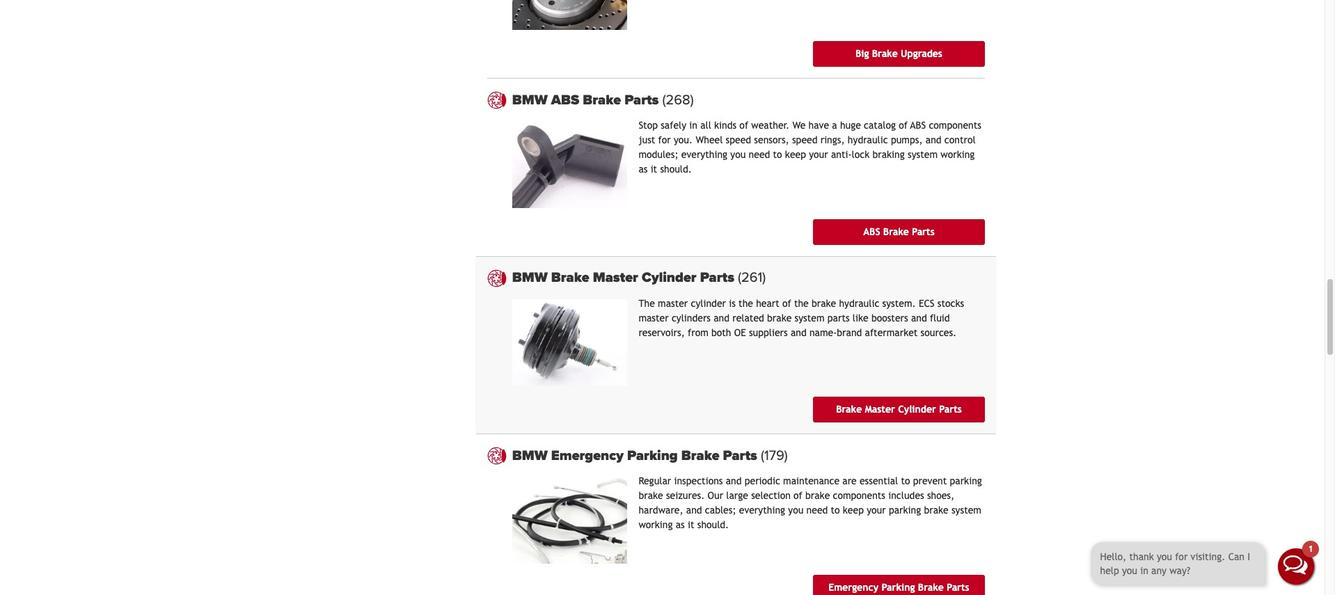 Task type: locate. For each thing, give the bounding box(es) containing it.
brake
[[872, 48, 898, 59], [583, 92, 621, 108], [883, 226, 909, 237], [551, 270, 589, 286], [836, 404, 862, 415], [681, 447, 719, 464], [918, 582, 944, 593]]

need
[[749, 149, 770, 160], [806, 505, 828, 516]]

2 vertical spatial bmw
[[512, 447, 548, 464]]

0 vertical spatial should.
[[660, 164, 692, 175]]

rings,
[[820, 135, 845, 146]]

1 horizontal spatial it
[[688, 519, 694, 531]]

parking
[[950, 476, 982, 487], [889, 505, 921, 516]]

1 vertical spatial bmw
[[512, 270, 548, 286]]

are
[[842, 476, 857, 487]]

system
[[908, 149, 938, 160], [795, 312, 825, 323], [951, 505, 981, 516]]

anti-
[[831, 149, 852, 160]]

0 horizontal spatial working
[[639, 519, 673, 531]]

2 speed from the left
[[792, 135, 817, 146]]

1 vertical spatial should.
[[697, 519, 729, 531]]

to
[[773, 149, 782, 160], [901, 476, 910, 487], [831, 505, 840, 516]]

to up includes
[[901, 476, 910, 487]]

2 horizontal spatial to
[[901, 476, 910, 487]]

brake master cylinder parts
[[836, 404, 962, 415]]

1 vertical spatial it
[[688, 519, 694, 531]]

0 horizontal spatial the
[[739, 298, 753, 309]]

need down maintenance
[[806, 505, 828, 516]]

speed down kinds
[[726, 135, 751, 146]]

ecs
[[919, 298, 934, 309]]

3 bmw from the top
[[512, 447, 548, 464]]

weather.
[[751, 120, 789, 131]]

working down the "control"
[[941, 149, 975, 160]]

1 horizontal spatial emergency
[[828, 582, 879, 593]]

the right 'heart'
[[794, 298, 809, 309]]

0 horizontal spatial as
[[639, 164, 648, 175]]

1 horizontal spatial working
[[941, 149, 975, 160]]

0 vertical spatial as
[[639, 164, 648, 175]]

the right is
[[739, 298, 753, 309]]

2 vertical spatial abs
[[863, 226, 880, 237]]

of right kinds
[[739, 120, 748, 131]]

the
[[739, 298, 753, 309], [794, 298, 809, 309]]

speed down we
[[792, 135, 817, 146]]

1 horizontal spatial should.
[[697, 519, 729, 531]]

1 vertical spatial keep
[[843, 505, 864, 516]]

hardware,
[[639, 505, 683, 516]]

1 vertical spatial you
[[788, 505, 803, 516]]

need down sensors,
[[749, 149, 770, 160]]

stop
[[639, 120, 658, 131]]

cylinder inside brake master cylinder parts link
[[898, 404, 936, 415]]

you inside stop safely in all kinds of weather. we have a huge catalog of abs components just for you. wheel speed sensors, speed rings, hydraulic pumps, and control modules; everything you need to keep your anti-lock braking system working as it should.
[[730, 149, 746, 160]]

0 horizontal spatial need
[[749, 149, 770, 160]]

everything
[[681, 149, 727, 160], [739, 505, 785, 516]]

you down selection
[[788, 505, 803, 516]]

1 horizontal spatial system
[[908, 149, 938, 160]]

includes
[[888, 490, 924, 501]]

1 vertical spatial emergency
[[828, 582, 879, 593]]

0 vertical spatial master
[[593, 270, 638, 286]]

1 horizontal spatial components
[[929, 120, 981, 131]]

as down 'hardware,'
[[676, 519, 685, 531]]

brake up suppliers
[[767, 312, 792, 323]]

2 vertical spatial to
[[831, 505, 840, 516]]

1 vertical spatial system
[[795, 312, 825, 323]]

2 horizontal spatial abs
[[910, 120, 926, 131]]

master down the in the bottom left of the page
[[639, 312, 669, 323]]

parking up shoes,
[[950, 476, 982, 487]]

working
[[941, 149, 975, 160], [639, 519, 673, 531]]

to inside stop safely in all kinds of weather. we have a huge catalog of abs components just for you. wheel speed sensors, speed rings, hydraulic pumps, and control modules; everything you need to keep your anti-lock braking system working as it should.
[[773, 149, 782, 160]]

and inside stop safely in all kinds of weather. we have a huge catalog of abs components just for you. wheel speed sensors, speed rings, hydraulic pumps, and control modules; everything you need to keep your anti-lock braking system working as it should.
[[926, 135, 941, 146]]

0 horizontal spatial keep
[[785, 149, 806, 160]]

1 horizontal spatial your
[[867, 505, 886, 516]]

to down sensors,
[[773, 149, 782, 160]]

of
[[739, 120, 748, 131], [899, 120, 908, 131], [782, 298, 791, 309], [794, 490, 802, 501]]

regular inspections and periodic maintenance are essential to prevent parking brake seizures. our large selection of brake components includes shoes, hardware, and cables; everything you need to keep your parking brake system working as it should.
[[639, 476, 982, 531]]

0 vertical spatial parking
[[950, 476, 982, 487]]

should. inside stop safely in all kinds of weather. we have a huge catalog of abs components just for you. wheel speed sensors, speed rings, hydraulic pumps, and control modules; everything you need to keep your anti-lock braking system working as it should.
[[660, 164, 692, 175]]

everything down selection
[[739, 505, 785, 516]]

0 vertical spatial cylinder
[[642, 270, 696, 286]]

2 bmw from the top
[[512, 270, 548, 286]]

0 vertical spatial keep
[[785, 149, 806, 160]]

0 horizontal spatial should.
[[660, 164, 692, 175]]

for
[[658, 135, 671, 146]]

0 vertical spatial working
[[941, 149, 975, 160]]

0 horizontal spatial master
[[593, 270, 638, 286]]

name-
[[809, 327, 837, 338]]

and
[[926, 135, 941, 146], [714, 312, 730, 323], [911, 312, 927, 323], [791, 327, 807, 338], [726, 476, 742, 487], [686, 505, 702, 516]]

it down "seizures."
[[688, 519, 694, 531]]

it down modules;
[[651, 164, 657, 175]]

system down the pumps, at the right of the page
[[908, 149, 938, 160]]

and down ecs
[[911, 312, 927, 323]]

0 horizontal spatial parking
[[627, 447, 678, 464]]

suppliers
[[749, 327, 788, 338]]

brake up parts
[[812, 298, 836, 309]]

1 horizontal spatial speed
[[792, 135, 817, 146]]

1 horizontal spatial keep
[[843, 505, 864, 516]]

everything inside regular inspections and periodic maintenance are essential to prevent parking brake seizures. our large selection of brake components includes shoes, hardware, and cables; everything you need to keep your parking brake system working as it should.
[[739, 505, 785, 516]]

bmw                                                                                    emergency parking brake parts link
[[512, 447, 985, 464]]

1 horizontal spatial cylinder
[[898, 404, 936, 415]]

keep down are
[[843, 505, 864, 516]]

just
[[639, 135, 655, 146]]

bmw for bmw                                                                                    abs brake parts
[[512, 92, 548, 108]]

1 horizontal spatial you
[[788, 505, 803, 516]]

cylinder
[[642, 270, 696, 286], [898, 404, 936, 415]]

components down are
[[833, 490, 885, 501]]

to down maintenance
[[831, 505, 840, 516]]

keep
[[785, 149, 806, 160], [843, 505, 864, 516]]

keep down sensors,
[[785, 149, 806, 160]]

0 vertical spatial you
[[730, 149, 746, 160]]

0 vertical spatial to
[[773, 149, 782, 160]]

emergency parking brake parts link
[[813, 575, 985, 595]]

parts
[[624, 92, 659, 108], [912, 226, 935, 237], [700, 270, 734, 286], [939, 404, 962, 415], [723, 447, 757, 464], [947, 582, 969, 593]]

related
[[732, 312, 764, 323]]

components up the "control"
[[929, 120, 981, 131]]

0 vertical spatial bmw
[[512, 92, 548, 108]]

abs brake parts thumbnail image image
[[512, 121, 627, 208]]

1 bmw from the top
[[512, 92, 548, 108]]

0 vertical spatial your
[[809, 149, 828, 160]]

0 vertical spatial abs
[[551, 92, 579, 108]]

abs
[[551, 92, 579, 108], [910, 120, 926, 131], [863, 226, 880, 237]]

it inside regular inspections and periodic maintenance are essential to prevent parking brake seizures. our large selection of brake components includes shoes, hardware, and cables; everything you need to keep your parking brake system working as it should.
[[688, 519, 694, 531]]

components
[[929, 120, 981, 131], [833, 490, 885, 501]]

periodic
[[745, 476, 780, 487]]

hydraulic up the like
[[839, 298, 879, 309]]

hydraulic inside stop safely in all kinds of weather. we have a huge catalog of abs components just for you. wheel speed sensors, speed rings, hydraulic pumps, and control modules; everything you need to keep your anti-lock braking system working as it should.
[[848, 135, 888, 146]]

selection
[[751, 490, 791, 501]]

your down essential
[[867, 505, 886, 516]]

0 vertical spatial system
[[908, 149, 938, 160]]

it inside stop safely in all kinds of weather. we have a huge catalog of abs components just for you. wheel speed sensors, speed rings, hydraulic pumps, and control modules; everything you need to keep your anti-lock braking system working as it should.
[[651, 164, 657, 175]]

1 vertical spatial your
[[867, 505, 886, 516]]

bmw                                                                                    brake master cylinder parts
[[512, 270, 738, 286]]

0 vertical spatial everything
[[681, 149, 727, 160]]

system inside the master cylinder is the heart of the brake hydraulic system. ecs stocks master cylinders and related brake system parts like boosters and fluid reservoirs, from both oe suppliers and name-brand aftermarket sources.
[[795, 312, 825, 323]]

0 vertical spatial it
[[651, 164, 657, 175]]

you
[[730, 149, 746, 160], [788, 505, 803, 516]]

0 horizontal spatial emergency
[[551, 447, 624, 464]]

master
[[593, 270, 638, 286], [865, 404, 895, 415]]

1 vertical spatial hydraulic
[[839, 298, 879, 309]]

system down shoes,
[[951, 505, 981, 516]]

0 vertical spatial need
[[749, 149, 770, 160]]

heart
[[756, 298, 779, 309]]

like
[[853, 312, 868, 323]]

0 vertical spatial hydraulic
[[848, 135, 888, 146]]

hydraulic inside the master cylinder is the heart of the brake hydraulic system. ecs stocks master cylinders and related brake system parts like boosters and fluid reservoirs, from both oe suppliers and name-brand aftermarket sources.
[[839, 298, 879, 309]]

1 vertical spatial everything
[[739, 505, 785, 516]]

1 horizontal spatial the
[[794, 298, 809, 309]]

0 horizontal spatial your
[[809, 149, 828, 160]]

should. down cables;
[[697, 519, 729, 531]]

speed
[[726, 135, 751, 146], [792, 135, 817, 146]]

1 vertical spatial abs
[[910, 120, 926, 131]]

1 vertical spatial components
[[833, 490, 885, 501]]

parking
[[627, 447, 678, 464], [882, 582, 915, 593]]

and up both
[[714, 312, 730, 323]]

master up cylinders
[[658, 298, 688, 309]]

1 horizontal spatial parking
[[950, 476, 982, 487]]

0 vertical spatial components
[[929, 120, 981, 131]]

1 vertical spatial parking
[[882, 582, 915, 593]]

bmw                                                                                    emergency parking brake parts
[[512, 447, 761, 464]]

of inside regular inspections and periodic maintenance are essential to prevent parking brake seizures. our large selection of brake components includes shoes, hardware, and cables; everything you need to keep your parking brake system working as it should.
[[794, 490, 802, 501]]

kinds
[[714, 120, 737, 131]]

you.
[[674, 135, 693, 146]]

1 vertical spatial need
[[806, 505, 828, 516]]

your down rings,
[[809, 149, 828, 160]]

should. down modules;
[[660, 164, 692, 175]]

cables;
[[705, 505, 736, 516]]

you down kinds
[[730, 149, 746, 160]]

1 vertical spatial as
[[676, 519, 685, 531]]

2 horizontal spatial system
[[951, 505, 981, 516]]

aftermarket
[[865, 327, 918, 338]]

components inside regular inspections and periodic maintenance are essential to prevent parking brake seizures. our large selection of brake components includes shoes, hardware, and cables; everything you need to keep your parking brake system working as it should.
[[833, 490, 885, 501]]

modules;
[[639, 149, 678, 160]]

0 vertical spatial emergency
[[551, 447, 624, 464]]

as down modules;
[[639, 164, 648, 175]]

2 vertical spatial system
[[951, 505, 981, 516]]

as inside regular inspections and periodic maintenance are essential to prevent parking brake seizures. our large selection of brake components includes shoes, hardware, and cables; everything you need to keep your parking brake system working as it should.
[[676, 519, 685, 531]]

bmw
[[512, 92, 548, 108], [512, 270, 548, 286], [512, 447, 548, 464]]

1 vertical spatial cylinder
[[898, 404, 936, 415]]

the master cylinder is the heart of the brake hydraulic system. ecs stocks master cylinders and related brake system parts like boosters and fluid reservoirs, from both oe suppliers and name-brand aftermarket sources.
[[639, 298, 964, 338]]

system up name-
[[795, 312, 825, 323]]

lock
[[852, 149, 870, 160]]

1 vertical spatial working
[[639, 519, 673, 531]]

0 horizontal spatial everything
[[681, 149, 727, 160]]

0 horizontal spatial to
[[773, 149, 782, 160]]

parking down includes
[[889, 505, 921, 516]]

hydraulic up lock
[[848, 135, 888, 146]]

working inside stop safely in all kinds of weather. we have a huge catalog of abs components just for you. wheel speed sensors, speed rings, hydraulic pumps, and control modules; everything you need to keep your anti-lock braking system working as it should.
[[941, 149, 975, 160]]

your
[[809, 149, 828, 160], [867, 505, 886, 516]]

1 horizontal spatial everything
[[739, 505, 785, 516]]

it
[[651, 164, 657, 175], [688, 519, 694, 531]]

everything down 'wheel'
[[681, 149, 727, 160]]

brake down maintenance
[[805, 490, 830, 501]]

of down maintenance
[[794, 490, 802, 501]]

and left the "control"
[[926, 135, 941, 146]]

of right 'heart'
[[782, 298, 791, 309]]

should. inside regular inspections and periodic maintenance are essential to prevent parking brake seizures. our large selection of brake components includes shoes, hardware, and cables; everything you need to keep your parking brake system working as it should.
[[697, 519, 729, 531]]

and left name-
[[791, 327, 807, 338]]

0 horizontal spatial speed
[[726, 135, 751, 146]]

abs brake parts link
[[813, 219, 985, 245]]

working down 'hardware,'
[[639, 519, 673, 531]]

brake
[[812, 298, 836, 309], [767, 312, 792, 323], [639, 490, 663, 501], [805, 490, 830, 501], [924, 505, 949, 516]]

large
[[726, 490, 748, 501]]

big brake upgrades link
[[813, 41, 985, 67]]

should.
[[660, 164, 692, 175], [697, 519, 729, 531]]

brake down regular
[[639, 490, 663, 501]]

prevent
[[913, 476, 947, 487]]

bmw for bmw                                                                                    brake master cylinder parts
[[512, 270, 548, 286]]

keep inside regular inspections and periodic maintenance are essential to prevent parking brake seizures. our large selection of brake components includes shoes, hardware, and cables; everything you need to keep your parking brake system working as it should.
[[843, 505, 864, 516]]

1 horizontal spatial as
[[676, 519, 685, 531]]

0 horizontal spatial components
[[833, 490, 885, 501]]

0 horizontal spatial you
[[730, 149, 746, 160]]

0 vertical spatial parking
[[627, 447, 678, 464]]

emergency
[[551, 447, 624, 464], [828, 582, 879, 593]]

our
[[708, 490, 723, 501]]

catalog
[[864, 120, 896, 131]]

1 horizontal spatial need
[[806, 505, 828, 516]]

0 horizontal spatial parking
[[889, 505, 921, 516]]

stop safely in all kinds of weather. we have a huge catalog of abs components just for you. wheel speed sensors, speed rings, hydraulic pumps, and control modules; everything you need to keep your anti-lock braking system working as it should.
[[639, 120, 981, 175]]

hydraulic
[[848, 135, 888, 146], [839, 298, 879, 309]]

0 horizontal spatial system
[[795, 312, 825, 323]]

0 horizontal spatial it
[[651, 164, 657, 175]]

system inside regular inspections and periodic maintenance are essential to prevent parking brake seizures. our large selection of brake components includes shoes, hardware, and cables; everything you need to keep your parking brake system working as it should.
[[951, 505, 981, 516]]

safely
[[661, 120, 686, 131]]

1 horizontal spatial master
[[865, 404, 895, 415]]

1 vertical spatial parking
[[889, 505, 921, 516]]



Task type: describe. For each thing, give the bounding box(es) containing it.
system inside stop safely in all kinds of weather. we have a huge catalog of abs components just for you. wheel speed sensors, speed rings, hydraulic pumps, and control modules; everything you need to keep your anti-lock braking system working as it should.
[[908, 149, 938, 160]]

in
[[689, 120, 697, 131]]

bmw                                                                                    brake master cylinder parts link
[[512, 270, 985, 286]]

1 speed from the left
[[726, 135, 751, 146]]

reservoirs,
[[639, 327, 685, 338]]

the
[[639, 298, 655, 309]]

emergency parking brake parts
[[828, 582, 969, 593]]

parts
[[827, 312, 850, 323]]

your inside stop safely in all kinds of weather. we have a huge catalog of abs components just for you. wheel speed sensors, speed rings, hydraulic pumps, and control modules; everything you need to keep your anti-lock braking system working as it should.
[[809, 149, 828, 160]]

brand
[[837, 327, 862, 338]]

all
[[700, 120, 711, 131]]

of inside the master cylinder is the heart of the brake hydraulic system. ecs stocks master cylinders and related brake system parts like boosters and fluid reservoirs, from both oe suppliers and name-brand aftermarket sources.
[[782, 298, 791, 309]]

wheel
[[696, 135, 723, 146]]

2 the from the left
[[794, 298, 809, 309]]

fluid
[[930, 312, 950, 323]]

brake master cylinder parts thumbnail image image
[[512, 299, 627, 386]]

abs brake parts
[[863, 226, 935, 237]]

inspections
[[674, 476, 723, 487]]

1 vertical spatial master
[[865, 404, 895, 415]]

1 the from the left
[[739, 298, 753, 309]]

big
[[855, 48, 869, 59]]

need inside stop safely in all kinds of weather. we have a huge catalog of abs components just for you. wheel speed sensors, speed rings, hydraulic pumps, and control modules; everything you need to keep your anti-lock braking system working as it should.
[[749, 149, 770, 160]]

1 vertical spatial master
[[639, 312, 669, 323]]

and up large
[[726, 476, 742, 487]]

maintenance
[[783, 476, 839, 487]]

seizures.
[[666, 490, 705, 501]]

1 horizontal spatial abs
[[863, 226, 880, 237]]

from
[[688, 327, 708, 338]]

emergency inside 'emergency parking brake parts' link
[[828, 582, 879, 593]]

0 vertical spatial master
[[658, 298, 688, 309]]

0 horizontal spatial cylinder
[[642, 270, 696, 286]]

big brake upgrades
[[855, 48, 942, 59]]

control
[[944, 135, 976, 146]]

components inside stop safely in all kinds of weather. we have a huge catalog of abs components just for you. wheel speed sensors, speed rings, hydraulic pumps, and control modules; everything you need to keep your anti-lock braking system working as it should.
[[929, 120, 981, 131]]

big brake upgrades thumbnail image image
[[512, 0, 627, 30]]

pumps,
[[891, 135, 923, 146]]

system.
[[882, 298, 916, 309]]

as inside stop safely in all kinds of weather. we have a huge catalog of abs components just for you. wheel speed sensors, speed rings, hydraulic pumps, and control modules; everything you need to keep your anti-lock braking system working as it should.
[[639, 164, 648, 175]]

1 horizontal spatial to
[[831, 505, 840, 516]]

we
[[792, 120, 806, 131]]

sources.
[[921, 327, 957, 338]]

you inside regular inspections and periodic maintenance are essential to prevent parking brake seizures. our large selection of brake components includes shoes, hardware, and cables; everything you need to keep your parking brake system working as it should.
[[788, 505, 803, 516]]

shoes,
[[927, 490, 954, 501]]

emergency parking brake parts thumbnail image image
[[512, 477, 627, 564]]

working inside regular inspections and periodic maintenance are essential to prevent parking brake seizures. our large selection of brake components includes shoes, hardware, and cables; everything you need to keep your parking brake system working as it should.
[[639, 519, 673, 531]]

abs inside stop safely in all kinds of weather. we have a huge catalog of abs components just for you. wheel speed sensors, speed rings, hydraulic pumps, and control modules; everything you need to keep your anti-lock braking system working as it should.
[[910, 120, 926, 131]]

1 vertical spatial to
[[901, 476, 910, 487]]

need inside regular inspections and periodic maintenance are essential to prevent parking brake seizures. our large selection of brake components includes shoes, hardware, and cables; everything you need to keep your parking brake system working as it should.
[[806, 505, 828, 516]]

keep inside stop safely in all kinds of weather. we have a huge catalog of abs components just for you. wheel speed sensors, speed rings, hydraulic pumps, and control modules; everything you need to keep your anti-lock braking system working as it should.
[[785, 149, 806, 160]]

is
[[729, 298, 736, 309]]

0 horizontal spatial abs
[[551, 92, 579, 108]]

a
[[832, 120, 837, 131]]

bmw for bmw                                                                                    emergency parking brake parts
[[512, 447, 548, 464]]

of up the pumps, at the right of the page
[[899, 120, 908, 131]]

brake down shoes,
[[924, 505, 949, 516]]

essential
[[860, 476, 898, 487]]

cylinder
[[691, 298, 726, 309]]

boosters
[[871, 312, 908, 323]]

sensors,
[[754, 135, 789, 146]]

both
[[711, 327, 731, 338]]

cylinders
[[672, 312, 711, 323]]

braking
[[872, 149, 905, 160]]

everything inside stop safely in all kinds of weather. we have a huge catalog of abs components just for you. wheel speed sensors, speed rings, hydraulic pumps, and control modules; everything you need to keep your anti-lock braking system working as it should.
[[681, 149, 727, 160]]

bmw                                                                                    abs brake parts
[[512, 92, 662, 108]]

1 horizontal spatial parking
[[882, 582, 915, 593]]

your inside regular inspections and periodic maintenance are essential to prevent parking brake seizures. our large selection of brake components includes shoes, hardware, and cables; everything you need to keep your parking brake system working as it should.
[[867, 505, 886, 516]]

regular
[[639, 476, 671, 487]]

stocks
[[937, 298, 964, 309]]

have
[[809, 120, 829, 131]]

brake master cylinder parts link
[[813, 397, 985, 423]]

upgrades
[[901, 48, 942, 59]]

bmw                                                                                    abs brake parts link
[[512, 92, 985, 108]]

and down "seizures."
[[686, 505, 702, 516]]

huge
[[840, 120, 861, 131]]

oe
[[734, 327, 746, 338]]



Task type: vqa. For each thing, say whether or not it's contained in the screenshot.
of within The master cylinder is the heart of the brake hydraulic system. ECS stocks master cylinders and related brake system parts like boosters and fluid reservoirs, from both OE suppliers and name-brand aftermarket sources.
yes



